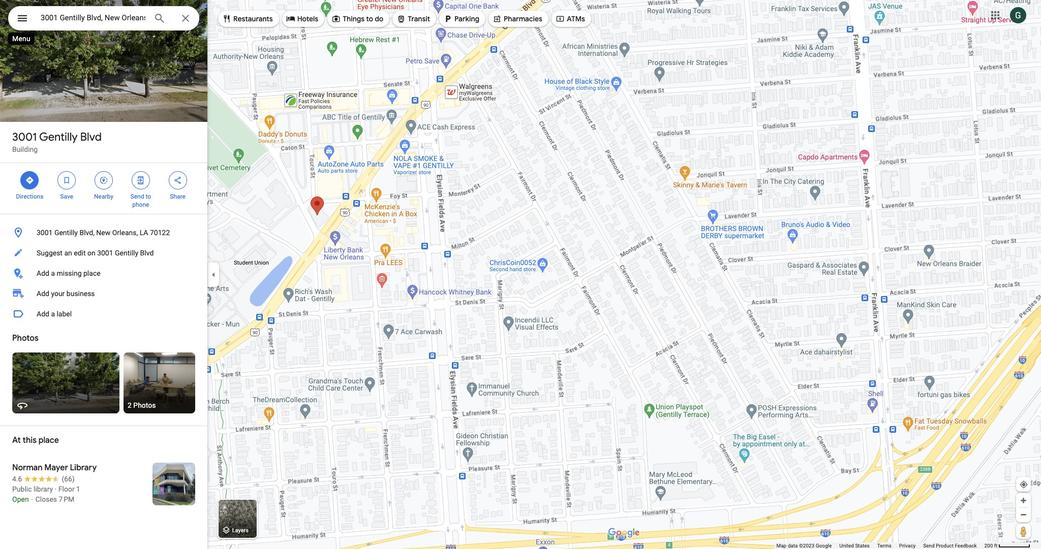 Task type: locate. For each thing, give the bounding box(es) containing it.
gentilly for blvd
[[39, 130, 78, 144]]

gentilly inside 3001 gentilly blvd building
[[39, 130, 78, 144]]


[[99, 175, 108, 186]]

 restaurants
[[222, 13, 273, 24]]

1 horizontal spatial place
[[83, 270, 101, 278]]

add left label at the bottom of page
[[37, 310, 49, 318]]

2 photos
[[128, 402, 156, 410]]

0 vertical spatial a
[[51, 270, 55, 278]]

send left product
[[924, 544, 935, 549]]

 button
[[8, 6, 37, 33]]

gentilly up 
[[39, 130, 78, 144]]

1 vertical spatial photos
[[133, 402, 156, 410]]

blvd up 
[[80, 130, 102, 144]]

1 horizontal spatial blvd
[[140, 249, 154, 257]]

to left do at the left of page
[[366, 14, 373, 23]]

united states button
[[840, 543, 870, 550]]

zoom out image
[[1020, 512, 1028, 519]]

0 horizontal spatial place
[[39, 436, 59, 446]]

to
[[366, 14, 373, 23], [146, 193, 151, 200]]


[[397, 13, 406, 24]]

0 horizontal spatial send
[[131, 193, 144, 200]]

200
[[985, 544, 994, 549]]

add left your
[[37, 290, 49, 298]]

1 vertical spatial gentilly
[[54, 229, 78, 237]]

send inside send to phone
[[131, 193, 144, 200]]

1 vertical spatial place
[[39, 436, 59, 446]]

la
[[140, 229, 148, 237]]

an
[[64, 249, 72, 257]]

building
[[12, 145, 38, 154]]

label
[[57, 310, 72, 318]]

footer containing map data ©2023 google
[[777, 543, 985, 550]]

send to phone
[[131, 193, 151, 209]]

place
[[83, 270, 101, 278], [39, 436, 59, 446]]

photos down add a label
[[12, 334, 39, 344]]

3001 gentilly blvd, new orleans, la 70122 button
[[0, 223, 208, 243]]

3001 Gentilly Blvd, New Orleans, LA 70122 field
[[8, 6, 199, 31]]

data
[[788, 544, 798, 549]]

1 add from the top
[[37, 270, 49, 278]]

none field inside 3001 gentilly blvd, new orleans, la 70122 field
[[41, 12, 145, 24]]

gentilly up the an
[[54, 229, 78, 237]]

feedback
[[956, 544, 977, 549]]

3001 for blvd,
[[37, 229, 53, 237]]

1 horizontal spatial to
[[366, 14, 373, 23]]

to inside send to phone
[[146, 193, 151, 200]]

4.6
[[12, 476, 22, 484]]

2 a from the top
[[51, 310, 55, 318]]

2 add from the top
[[37, 290, 49, 298]]

0 horizontal spatial blvd
[[80, 130, 102, 144]]

product
[[937, 544, 954, 549]]

1 horizontal spatial send
[[924, 544, 935, 549]]

united states
[[840, 544, 870, 549]]

to inside  things to do
[[366, 14, 373, 23]]

google maps element
[[0, 0, 1042, 550]]

4.6 stars 66 reviews image
[[12, 475, 75, 485]]


[[25, 175, 34, 186]]

3001 gentilly blvd building
[[12, 130, 102, 154]]

3001 right on
[[97, 249, 113, 257]]

footer
[[777, 543, 985, 550]]

send inside button
[[924, 544, 935, 549]]

3001 up building
[[12, 130, 37, 144]]

0 vertical spatial add
[[37, 270, 49, 278]]

0 vertical spatial to
[[366, 14, 373, 23]]

gentilly
[[39, 130, 78, 144], [54, 229, 78, 237], [115, 249, 138, 257]]

1 vertical spatial send
[[924, 544, 935, 549]]

send for send to phone
[[131, 193, 144, 200]]

place down on
[[83, 270, 101, 278]]

0 vertical spatial place
[[83, 270, 101, 278]]

0 vertical spatial blvd
[[80, 130, 102, 144]]

suggest
[[37, 249, 63, 257]]


[[493, 13, 502, 24]]

0 horizontal spatial photos
[[12, 334, 39, 344]]

a inside add a label button
[[51, 310, 55, 318]]

0 vertical spatial 3001
[[12, 130, 37, 144]]

©2023
[[800, 544, 815, 549]]

⋅
[[31, 496, 34, 504]]

0 vertical spatial send
[[131, 193, 144, 200]]

photos inside button
[[133, 402, 156, 410]]

send product feedback
[[924, 544, 977, 549]]

send
[[131, 193, 144, 200], [924, 544, 935, 549]]

nearby
[[94, 193, 113, 200]]

2 vertical spatial 3001
[[97, 249, 113, 257]]

a inside add a missing place button
[[51, 270, 55, 278]]

new
[[96, 229, 111, 237]]

add for add your business
[[37, 290, 49, 298]]

a
[[51, 270, 55, 278], [51, 310, 55, 318]]

blvd
[[80, 130, 102, 144], [140, 249, 154, 257]]

1 vertical spatial a
[[51, 310, 55, 318]]

3001 inside 3001 gentilly blvd, new orleans, la 70122 button
[[37, 229, 53, 237]]

do
[[375, 14, 384, 23]]

send up the phone
[[131, 193, 144, 200]]

layers
[[232, 528, 249, 535]]

to up the phone
[[146, 193, 151, 200]]

0 vertical spatial gentilly
[[39, 130, 78, 144]]

2 vertical spatial add
[[37, 310, 49, 318]]


[[62, 175, 71, 186]]

3001 inside 3001 gentilly blvd building
[[12, 130, 37, 144]]

2
[[128, 402, 132, 410]]

business
[[67, 290, 95, 298]]

3001 inside suggest an edit on 3001 gentilly blvd button
[[97, 249, 113, 257]]

3001 up suggest at the left top of page
[[37, 229, 53, 237]]

3001
[[12, 130, 37, 144], [37, 229, 53, 237], [97, 249, 113, 257]]

add a label
[[37, 310, 72, 318]]

place inside button
[[83, 270, 101, 278]]

map
[[777, 544, 787, 549]]

send for send product feedback
[[924, 544, 935, 549]]

0 vertical spatial photos
[[12, 334, 39, 344]]

add your business link
[[0, 284, 208, 304]]

library
[[34, 486, 53, 494]]

0 horizontal spatial to
[[146, 193, 151, 200]]

 atms
[[556, 13, 585, 24]]

1 horizontal spatial photos
[[133, 402, 156, 410]]

1 a from the top
[[51, 270, 55, 278]]

add down suggest at the left top of page
[[37, 270, 49, 278]]

place right this
[[39, 436, 59, 446]]

phone
[[132, 201, 149, 209]]

show your location image
[[1020, 481, 1029, 490]]

None field
[[41, 12, 145, 24]]

a left missing
[[51, 270, 55, 278]]

directions
[[16, 193, 43, 200]]

3 add from the top
[[37, 310, 49, 318]]

gentilly down orleans,
[[115, 249, 138, 257]]

zoom in image
[[1020, 498, 1028, 505]]

 pharmacies
[[493, 13, 543, 24]]

save
[[60, 193, 73, 200]]

1 vertical spatial to
[[146, 193, 151, 200]]

1 vertical spatial blvd
[[140, 249, 154, 257]]

1 vertical spatial 3001
[[37, 229, 53, 237]]

photos right 2
[[133, 402, 156, 410]]

1 vertical spatial add
[[37, 290, 49, 298]]

blvd down la
[[140, 249, 154, 257]]

a left label at the bottom of page
[[51, 310, 55, 318]]

200 ft
[[985, 544, 998, 549]]



Task type: describe. For each thing, give the bounding box(es) containing it.

[[16, 11, 28, 25]]

missing
[[57, 270, 82, 278]]

70122
[[150, 229, 170, 237]]

transit
[[408, 14, 430, 23]]


[[222, 13, 231, 24]]

mayer
[[44, 463, 68, 474]]

gentilly for blvd,
[[54, 229, 78, 237]]


[[332, 13, 341, 24]]

library
[[70, 463, 97, 474]]

orleans,
[[112, 229, 138, 237]]

suggest an edit on 3001 gentilly blvd button
[[0, 243, 208, 264]]

3001 gentilly blvd main content
[[0, 0, 208, 550]]

states
[[856, 544, 870, 549]]

blvd,
[[80, 229, 95, 237]]

add a label button
[[0, 304, 208, 325]]

at
[[12, 436, 21, 446]]

restaurants
[[233, 14, 273, 23]]

this
[[23, 436, 37, 446]]

privacy button
[[900, 543, 916, 550]]

closes
[[35, 496, 57, 504]]


[[286, 13, 295, 24]]


[[444, 13, 453, 24]]

terms button
[[878, 543, 892, 550]]

pharmacies
[[504, 14, 543, 23]]

atms
[[567, 14, 585, 23]]

norman
[[12, 463, 43, 474]]

your
[[51, 290, 65, 298]]

·
[[55, 486, 57, 494]]

public
[[12, 486, 32, 494]]

(66)
[[62, 476, 75, 484]]

show street view coverage image
[[1017, 524, 1032, 540]]


[[136, 175, 145, 186]]

2 vertical spatial gentilly
[[115, 249, 138, 257]]

200 ft button
[[985, 544, 1031, 549]]

map data ©2023 google
[[777, 544, 832, 549]]

collapse side panel image
[[208, 269, 219, 281]]

add a missing place button
[[0, 264, 208, 284]]

parking
[[455, 14, 480, 23]]

privacy
[[900, 544, 916, 549]]

 hotels
[[286, 13, 319, 24]]

a for missing
[[51, 270, 55, 278]]

ft
[[995, 544, 998, 549]]

united
[[840, 544, 855, 549]]

add for add a label
[[37, 310, 49, 318]]

terms
[[878, 544, 892, 549]]

google account: greg robinson  
(robinsongreg175@gmail.com) image
[[1011, 7, 1027, 23]]

 search field
[[8, 6, 199, 33]]

add a missing place
[[37, 270, 101, 278]]

2 photos button
[[124, 353, 195, 414]]

norman mayer library
[[12, 463, 97, 474]]

google
[[816, 544, 832, 549]]

on
[[87, 249, 95, 257]]

footer inside google maps "element"
[[777, 543, 985, 550]]

share
[[170, 193, 186, 200]]

3001 for blvd
[[12, 130, 37, 144]]

blvd inside button
[[140, 249, 154, 257]]

public library · floor 1 open ⋅ closes 7 pm
[[12, 486, 80, 504]]

actions for 3001 gentilly blvd region
[[0, 163, 208, 214]]

suggest an edit on 3001 gentilly blvd
[[37, 249, 154, 257]]

 parking
[[444, 13, 480, 24]]

 things to do
[[332, 13, 384, 24]]

open
[[12, 496, 29, 504]]

hotels
[[297, 14, 319, 23]]

blvd inside 3001 gentilly blvd building
[[80, 130, 102, 144]]

1
[[76, 486, 80, 494]]

add your business
[[37, 290, 95, 298]]

add for add a missing place
[[37, 270, 49, 278]]

send product feedback button
[[924, 543, 977, 550]]


[[173, 175, 182, 186]]


[[556, 13, 565, 24]]

floor
[[58, 486, 75, 494]]

7 pm
[[59, 496, 74, 504]]

a for label
[[51, 310, 55, 318]]

 transit
[[397, 13, 430, 24]]

things
[[343, 14, 365, 23]]

3001 gentilly blvd, new orleans, la 70122
[[37, 229, 170, 237]]



Task type: vqa. For each thing, say whether or not it's contained in the screenshot.


